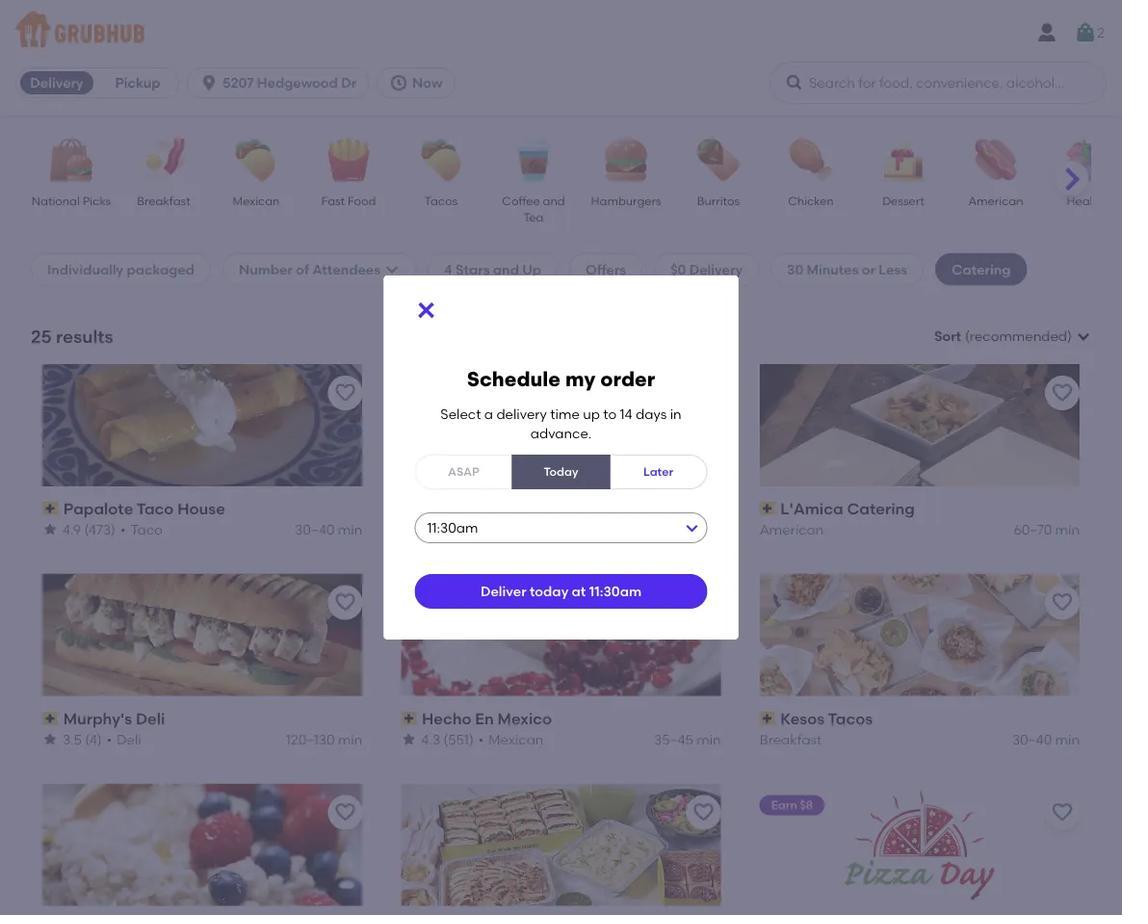 Task type: vqa. For each thing, say whether or not it's contained in the screenshot.
HAMBURGERS image
yes



Task type: describe. For each thing, give the bounding box(es) containing it.
burritos image
[[685, 139, 753, 181]]

fast food
[[322, 194, 376, 208]]

coffee
[[502, 194, 540, 208]]

0 vertical spatial breakfast
[[137, 194, 191, 208]]

order
[[601, 367, 656, 391]]

0 vertical spatial mexican
[[233, 194, 280, 208]]

time
[[551, 406, 580, 422]]

national picks image
[[38, 139, 105, 181]]

up
[[583, 406, 600, 422]]

star icon image left "4.2"
[[401, 522, 417, 537]]

1 horizontal spatial tacos
[[828, 710, 873, 728]]

kesos tacos link
[[760, 708, 1080, 730]]

coffee and tea image
[[500, 139, 568, 181]]

30
[[787, 261, 804, 277]]

and inside the coffee and tea
[[543, 194, 565, 208]]

mexican image
[[223, 139, 290, 181]]

schedule my order
[[467, 367, 656, 391]]

offers
[[586, 261, 627, 277]]

individually
[[47, 261, 124, 277]]

minutes
[[807, 261, 859, 277]]

4.2
[[421, 521, 440, 538]]

at
[[572, 583, 586, 600]]

select a delivery time up to 14 days in advance.
[[441, 406, 682, 442]]

star icon image for papalote taco house
[[42, 522, 58, 537]]

house
[[178, 500, 225, 518]]

select
[[441, 406, 481, 422]]

min for l'amica catering
[[1056, 521, 1080, 538]]

• for hecho
[[479, 731, 484, 748]]

stars
[[456, 261, 490, 277]]

3.5 (4)
[[63, 731, 102, 748]]

up
[[523, 261, 542, 277]]

l'amica catering link
[[760, 498, 1080, 520]]

35–45 min
[[654, 731, 722, 748]]

svg image for now
[[389, 73, 409, 93]]

national
[[32, 194, 80, 208]]

hamburgers
[[591, 194, 662, 208]]

30–40 min for papalote taco house
[[295, 521, 363, 538]]

star icon image for hecho en mexico
[[401, 732, 417, 747]]

hedgewood
[[257, 75, 338, 91]]

bamboo bistro (south) link
[[401, 498, 722, 520]]

25
[[31, 326, 52, 347]]

save this restaurant image for murphy's deli
[[334, 591, 357, 615]]

3.5
[[63, 731, 82, 748]]

1 vertical spatial american
[[760, 521, 824, 538]]

bistro
[[491, 500, 534, 518]]

hecho en mexico link
[[401, 708, 722, 730]]

dessert image
[[870, 139, 938, 181]]

murphy's
[[63, 710, 132, 728]]

(south)
[[538, 500, 594, 518]]

advance.
[[531, 425, 592, 442]]

chicken
[[789, 194, 834, 208]]

4.9 (473)
[[63, 521, 116, 538]]

subscription pass image for kesos tacos
[[760, 712, 777, 726]]

schedule
[[467, 367, 561, 391]]

4 stars and up
[[444, 261, 542, 277]]

mexico
[[498, 710, 552, 728]]

2 button
[[1075, 15, 1105, 50]]

pickup button
[[97, 67, 178, 98]]

papalote
[[63, 500, 133, 518]]

star icon image for murphy's deli
[[42, 732, 58, 747]]

delivery
[[497, 406, 547, 422]]

now button
[[377, 67, 463, 98]]

5207 hedgewood dr
[[223, 75, 357, 91]]

5207 hedgewood dr button
[[187, 67, 377, 98]]

bamboo
[[422, 500, 487, 518]]

(551)
[[444, 731, 474, 748]]

4
[[444, 261, 453, 277]]

120–130 min
[[286, 731, 363, 748]]

taco for papalote
[[137, 500, 174, 518]]

l'amica
[[781, 500, 844, 518]]

• for papalote
[[120, 521, 126, 538]]

• taco
[[120, 521, 163, 538]]

number of attendees
[[239, 261, 381, 277]]

4.3 (551)
[[421, 731, 474, 748]]

25 results
[[31, 326, 113, 347]]

now
[[413, 75, 443, 91]]

30–40 for kesos tacos
[[1013, 731, 1053, 748]]

catering inside l'amica catering link
[[848, 500, 915, 518]]

dr
[[341, 75, 357, 91]]

60–70 min
[[1014, 521, 1080, 538]]

asap
[[448, 465, 480, 479]]

kesos tacos
[[781, 710, 873, 728]]

main navigation navigation
[[0, 0, 1123, 116]]

min for hecho en mexico
[[697, 731, 722, 748]]

11:30am
[[590, 583, 642, 600]]

• mexican
[[479, 731, 544, 748]]

$0 delivery
[[671, 261, 743, 277]]

svg image for 5207 hedgewood dr
[[200, 73, 219, 93]]

subscription pass image for hecho en mexico
[[401, 712, 418, 726]]

15–25
[[658, 521, 694, 538]]

• for murphy's
[[107, 731, 112, 748]]

less
[[879, 261, 908, 277]]

today
[[530, 583, 569, 600]]

save this restaurant image for papalote taco house
[[334, 381, 357, 405]]

1 vertical spatial and
[[493, 261, 519, 277]]

120–130
[[286, 731, 335, 748]]

asap button
[[415, 455, 513, 490]]

today button
[[512, 455, 611, 490]]

1 horizontal spatial catering
[[952, 261, 1011, 277]]

delivery button
[[16, 67, 97, 98]]

a
[[485, 406, 494, 422]]



Task type: locate. For each thing, give the bounding box(es) containing it.
1 vertical spatial tacos
[[828, 710, 873, 728]]

papalote taco house link
[[42, 498, 363, 520]]

$0
[[671, 261, 687, 277]]

murphy's deli
[[63, 710, 165, 728]]

tacos down tacos image
[[425, 194, 458, 208]]

or
[[862, 261, 876, 277]]

$8
[[800, 799, 814, 813]]

1 vertical spatial 30–40 min
[[1013, 731, 1080, 748]]

bamboo bistro (south)
[[422, 500, 594, 518]]

en
[[475, 710, 494, 728]]

packaged
[[127, 261, 195, 277]]

coffee and tea
[[502, 194, 565, 224]]

1 horizontal spatial american
[[969, 194, 1024, 208]]

later button
[[610, 455, 708, 490]]

0 vertical spatial 30–40
[[295, 521, 335, 538]]

delivery right $0
[[690, 261, 743, 277]]

save this restaurant image
[[693, 591, 716, 615], [1051, 591, 1075, 615], [334, 801, 357, 825], [1051, 801, 1075, 825]]

subscription pass image inside l'amica catering link
[[760, 502, 777, 516]]

2 vertical spatial svg image
[[385, 262, 400, 277]]

4.2 (1885)
[[421, 521, 482, 538]]

healthy image
[[1055, 139, 1123, 181]]

subscription pass image left kesos
[[760, 712, 777, 726]]

results
[[56, 326, 113, 347]]

min for papalote taco house
[[338, 521, 363, 538]]

dessert
[[883, 194, 925, 208]]

hecho en mexico
[[422, 710, 552, 728]]

taco for •
[[131, 521, 163, 538]]

1 vertical spatial 30–40
[[1013, 731, 1053, 748]]

• down en
[[479, 731, 484, 748]]

american image
[[963, 139, 1030, 181]]

(473)
[[84, 521, 116, 538]]

1 horizontal spatial 30–40 min
[[1013, 731, 1080, 748]]

0 vertical spatial and
[[543, 194, 565, 208]]

pizza day logo image
[[839, 784, 1002, 907]]

1 vertical spatial delivery
[[690, 261, 743, 277]]

fast
[[322, 194, 345, 208]]

catering right l'amica
[[848, 500, 915, 518]]

hecho
[[422, 710, 472, 728]]

subscription pass image inside murphy's deli link
[[42, 712, 59, 726]]

0 vertical spatial 30–40 min
[[295, 521, 363, 538]]

american
[[969, 194, 1024, 208], [760, 521, 824, 538]]

breakfast down breakfast image
[[137, 194, 191, 208]]

(1885)
[[443, 521, 482, 538]]

catering
[[952, 261, 1011, 277], [848, 500, 915, 518]]

deliver today at 11:30am button
[[415, 574, 708, 609]]

catering right less
[[952, 261, 1011, 277]]

1 vertical spatial svg image
[[785, 73, 805, 93]]

delivery inside button
[[30, 75, 84, 91]]

deli up • deli
[[136, 710, 165, 728]]

30–40 for papalote taco house
[[295, 521, 335, 538]]

subscription pass image for papalote taco house
[[42, 502, 59, 516]]

fast food image
[[315, 139, 383, 181]]

1 vertical spatial breakfast
[[760, 731, 822, 748]]

deli for murphy's deli
[[136, 710, 165, 728]]

star icon image left 3.5
[[42, 732, 58, 747]]

earn
[[772, 799, 798, 813]]

0 horizontal spatial delivery
[[30, 75, 84, 91]]

subscription pass image inside papalote taco house link
[[42, 502, 59, 516]]

subscription pass image left 'papalote'
[[42, 502, 59, 516]]

svg image inside 5207 hedgewood dr button
[[200, 73, 219, 93]]

individually packaged
[[47, 261, 195, 277]]

american down l'amica
[[760, 521, 824, 538]]

star icon image left 4.3
[[401, 732, 417, 747]]

15–25 min
[[658, 521, 722, 538]]

deliver
[[481, 583, 527, 600]]

0 horizontal spatial and
[[493, 261, 519, 277]]

taco up • taco
[[137, 500, 174, 518]]

deli
[[136, 710, 165, 728], [117, 731, 141, 748]]

l'amica catering
[[781, 500, 915, 518]]

• deli
[[107, 731, 141, 748]]

food
[[348, 194, 376, 208]]

save this restaurant image for l'amica catering
[[1051, 381, 1075, 405]]

tacos
[[425, 194, 458, 208], [828, 710, 873, 728]]

pickup
[[115, 75, 160, 91]]

0 horizontal spatial breakfast
[[137, 194, 191, 208]]

murphy's deli link
[[42, 708, 363, 730]]

0 vertical spatial deli
[[136, 710, 165, 728]]

breakfast
[[137, 194, 191, 208], [760, 731, 822, 748]]

5207
[[223, 75, 254, 91]]

0 horizontal spatial tacos
[[425, 194, 458, 208]]

days
[[636, 406, 667, 422]]

delivery up national picks image
[[30, 75, 84, 91]]

hamburgers image
[[593, 139, 660, 181]]

subscription pass image
[[42, 502, 59, 516], [760, 502, 777, 516], [42, 712, 59, 726], [401, 712, 418, 726], [760, 712, 777, 726]]

• right (473)
[[120, 521, 126, 538]]

taco down papalote taco house
[[131, 521, 163, 538]]

(4)
[[85, 731, 102, 748]]

14
[[620, 406, 633, 422]]

chicken image
[[778, 139, 845, 181]]

attendees
[[313, 261, 381, 277]]

svg image
[[1075, 21, 1098, 44], [785, 73, 805, 93], [385, 262, 400, 277]]

min for kesos tacos
[[1056, 731, 1080, 748]]

my
[[566, 367, 596, 391]]

mexican down mexican image
[[233, 194, 280, 208]]

•
[[120, 521, 126, 538], [107, 731, 112, 748], [479, 731, 484, 748]]

30–40 min for kesos tacos
[[1013, 731, 1080, 748]]

1 horizontal spatial mexican
[[489, 731, 544, 748]]

american down american image
[[969, 194, 1024, 208]]

min for murphy's deli
[[338, 731, 363, 748]]

0 horizontal spatial svg image
[[200, 73, 219, 93]]

30–40 min
[[295, 521, 363, 538], [1013, 731, 1080, 748]]

0 horizontal spatial •
[[107, 731, 112, 748]]

0 horizontal spatial 30–40
[[295, 521, 335, 538]]

0 vertical spatial american
[[969, 194, 1024, 208]]

deli for • deli
[[117, 731, 141, 748]]

mexican down mexico
[[489, 731, 544, 748]]

2 horizontal spatial •
[[479, 731, 484, 748]]

1 horizontal spatial svg image
[[785, 73, 805, 93]]

subscription pass image left l'amica
[[760, 502, 777, 516]]

4.9
[[63, 521, 81, 538]]

4.3
[[421, 731, 440, 748]]

35–45
[[654, 731, 694, 748]]

delivery
[[30, 75, 84, 91], [690, 261, 743, 277]]

0 vertical spatial delivery
[[30, 75, 84, 91]]

tea
[[524, 210, 544, 224]]

tacos right kesos
[[828, 710, 873, 728]]

1 vertical spatial taco
[[131, 521, 163, 538]]

svg image inside now button
[[389, 73, 409, 93]]

tacos image
[[408, 139, 475, 181]]

to
[[604, 406, 617, 422]]

national picks
[[32, 194, 111, 208]]

2 horizontal spatial svg image
[[1075, 21, 1098, 44]]

svg image inside 2 button
[[1075, 21, 1098, 44]]

and
[[543, 194, 565, 208], [493, 261, 519, 277]]

1 horizontal spatial 30–40
[[1013, 731, 1053, 748]]

0 horizontal spatial mexican
[[233, 194, 280, 208]]

subscription pass image inside "kesos tacos" link
[[760, 712, 777, 726]]

today
[[544, 465, 579, 479]]

0 horizontal spatial svg image
[[385, 262, 400, 277]]

subscription pass image left murphy's
[[42, 712, 59, 726]]

0 horizontal spatial catering
[[848, 500, 915, 518]]

subscription pass image left hecho
[[401, 712, 418, 726]]

0 vertical spatial tacos
[[425, 194, 458, 208]]

svg image
[[200, 73, 219, 93], [389, 73, 409, 93], [415, 299, 438, 322]]

0 horizontal spatial 30–40 min
[[295, 521, 363, 538]]

1 horizontal spatial and
[[543, 194, 565, 208]]

0 vertical spatial catering
[[952, 261, 1011, 277]]

of
[[296, 261, 309, 277]]

deli down murphy's deli
[[117, 731, 141, 748]]

2 horizontal spatial svg image
[[415, 299, 438, 322]]

in
[[670, 406, 682, 422]]

1 vertical spatial catering
[[848, 500, 915, 518]]

deliver today at 11:30am
[[481, 583, 642, 600]]

1 vertical spatial mexican
[[489, 731, 544, 748]]

• right (4)
[[107, 731, 112, 748]]

and left up
[[493, 261, 519, 277]]

burritos
[[698, 194, 740, 208]]

number
[[239, 261, 293, 277]]

1 horizontal spatial •
[[120, 521, 126, 538]]

2
[[1098, 24, 1105, 41]]

and up tea
[[543, 194, 565, 208]]

1 horizontal spatial delivery
[[690, 261, 743, 277]]

1 vertical spatial deli
[[117, 731, 141, 748]]

later
[[644, 465, 674, 479]]

0 vertical spatial svg image
[[1075, 21, 1098, 44]]

1 horizontal spatial svg image
[[389, 73, 409, 93]]

breakfast image
[[130, 139, 198, 181]]

subscription pass image for l'amica catering
[[760, 502, 777, 516]]

0 vertical spatial taco
[[137, 500, 174, 518]]

save this restaurant image
[[334, 381, 357, 405], [1051, 381, 1075, 405], [334, 591, 357, 615], [693, 801, 716, 825]]

30 minutes or less
[[787, 261, 908, 277]]

star icon image
[[42, 522, 58, 537], [401, 522, 417, 537], [42, 732, 58, 747], [401, 732, 417, 747]]

breakfast down kesos
[[760, 731, 822, 748]]

0 horizontal spatial american
[[760, 521, 824, 538]]

subscription pass image inside hecho en mexico link
[[401, 712, 418, 726]]

healthy
[[1067, 194, 1111, 208]]

earn $8
[[772, 799, 814, 813]]

1 horizontal spatial breakfast
[[760, 731, 822, 748]]

subscription pass image for murphy's deli
[[42, 712, 59, 726]]

star icon image left 4.9
[[42, 522, 58, 537]]



